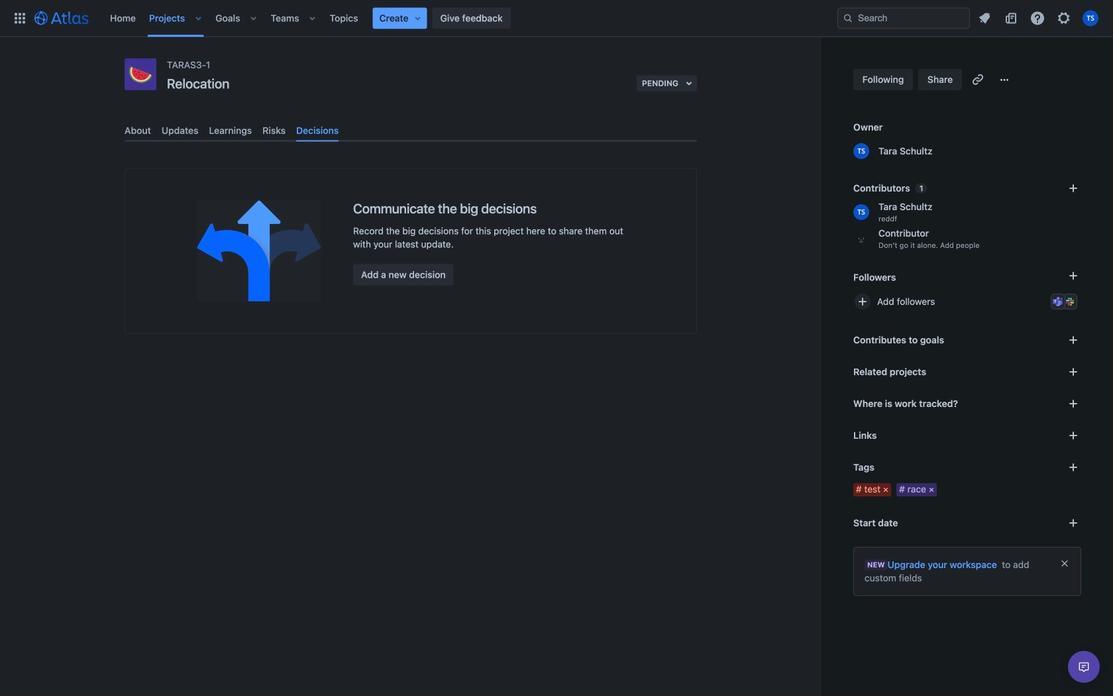 Task type: describe. For each thing, give the bounding box(es) containing it.
add follower image
[[855, 294, 871, 310]]

account image
[[1083, 10, 1099, 26]]

Search field
[[838, 8, 971, 29]]

add tag image
[[1066, 459, 1082, 475]]

help image
[[1030, 10, 1046, 26]]

set start date image
[[1066, 515, 1082, 531]]

settings image
[[1057, 10, 1073, 26]]

msteams logo showing  channels are connected to this project image
[[1054, 296, 1064, 307]]

search image
[[843, 13, 854, 24]]

add team or contributors image
[[1066, 180, 1082, 196]]

close tag image
[[927, 485, 938, 495]]

add related project image
[[1066, 364, 1082, 380]]

slack logo showing nan channels are connected to this project image
[[1066, 296, 1076, 307]]

notifications image
[[977, 10, 993, 26]]

add a follower image
[[1066, 268, 1082, 284]]

add link image
[[1066, 428, 1082, 444]]



Task type: locate. For each thing, give the bounding box(es) containing it.
close tag image
[[881, 485, 892, 495]]

open intercom messenger image
[[1077, 659, 1093, 675]]

tab list
[[119, 120, 703, 142]]

add work tracking links image
[[1066, 396, 1082, 412]]

None search field
[[838, 8, 971, 29]]

banner
[[0, 0, 1114, 37]]

add goals image
[[1066, 332, 1082, 348]]

switch to... image
[[12, 10, 28, 26]]

top element
[[8, 0, 838, 37]]

close banner image
[[1060, 558, 1071, 569]]



Task type: vqa. For each thing, say whether or not it's contained in the screenshot.
Switch to... image
yes



